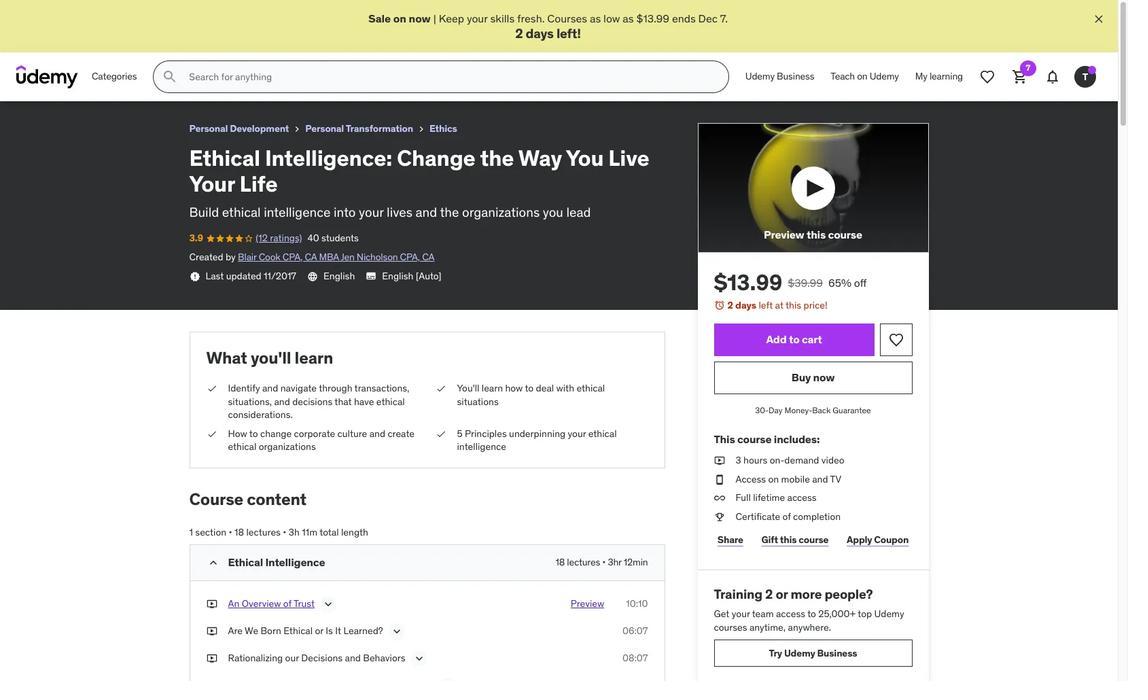 Task type: describe. For each thing, give the bounding box(es) containing it.
full
[[736, 492, 751, 504]]

xsmall image right development on the left top of the page
[[292, 124, 303, 135]]

0 horizontal spatial or
[[315, 625, 324, 637]]

how
[[228, 428, 247, 440]]

your inside sale on now | keep your skills fresh. courses as low as $13.99 ends dec 7. 2 days left!
[[467, 12, 488, 25]]

rationalizing
[[228, 652, 283, 665]]

1 horizontal spatial wishlist image
[[980, 69, 996, 85]]

(12
[[256, 232, 268, 244]]

08:07
[[623, 652, 648, 665]]

ethics
[[430, 123, 457, 135]]

ethics link
[[430, 120, 457, 137]]

you
[[566, 144, 604, 172]]

ethical inside the identify and navigate through transactions, situations, and decisions that have ethical considerations.
[[377, 395, 405, 408]]

by
[[226, 251, 236, 263]]

xsmall image up share at bottom right
[[714, 511, 725, 524]]

show lecture description image for xsmall icon on the left of rationalizing
[[412, 652, 426, 666]]

xsmall image left 5
[[436, 428, 446, 441]]

10:10
[[626, 598, 648, 610]]

intelligence inside "ethical intelligence: change the way you live your life build ethical intelligence into your lives and the organizations you lead"
[[264, 204, 331, 220]]

udemy business link
[[738, 61, 823, 93]]

0 vertical spatial access
[[788, 492, 817, 504]]

11/2017
[[264, 270, 297, 282]]

ethical for intelligence:
[[189, 144, 260, 172]]

what you'll learn
[[206, 348, 333, 369]]

have
[[354, 395, 374, 408]]

40 students
[[308, 232, 359, 244]]

course content
[[189, 489, 307, 510]]

organizations inside how to change corporate culture and create ethical organizations
[[259, 441, 316, 453]]

1 vertical spatial this
[[786, 299, 802, 312]]

ethical intelligence
[[228, 556, 325, 569]]

preview for preview
[[571, 598, 605, 610]]

what
[[206, 348, 247, 369]]

teach on udemy
[[831, 70, 899, 83]]

7
[[1027, 63, 1031, 73]]

live
[[609, 144, 650, 172]]

ratings)
[[270, 232, 302, 244]]

people?
[[825, 586, 873, 603]]

small image
[[206, 556, 220, 570]]

updated
[[226, 270, 262, 282]]

your inside 5 principles underpinning your ethical intelligence
[[568, 428, 586, 440]]

gift this course
[[762, 534, 829, 546]]

of inside button
[[283, 598, 292, 610]]

course language image
[[307, 271, 318, 282]]

intelligence inside 5 principles underpinning your ethical intelligence
[[457, 441, 507, 453]]

2 inside sale on now | keep your skills fresh. courses as low as $13.99 ends dec 7. 2 days left!
[[516, 25, 523, 42]]

create
[[388, 428, 415, 440]]

change
[[397, 144, 476, 172]]

your
[[189, 170, 235, 198]]

now inside buy now button
[[814, 371, 835, 384]]

• for 18
[[603, 556, 606, 569]]

and inside how to change corporate culture and create ethical organizations
[[370, 428, 386, 440]]

course for gift this course
[[799, 534, 829, 546]]

nicholson
[[357, 251, 398, 263]]

0 horizontal spatial business
[[777, 70, 815, 83]]

identify
[[228, 382, 260, 394]]

sale
[[369, 12, 391, 25]]

you
[[543, 204, 564, 220]]

cart
[[802, 333, 823, 346]]

2 vertical spatial ethical
[[284, 625, 313, 637]]

access on mobile and tv
[[736, 473, 842, 485]]

(12 ratings)
[[256, 232, 302, 244]]

xsmall image for how
[[206, 428, 217, 441]]

video
[[822, 454, 845, 466]]

course for preview this course
[[829, 228, 863, 242]]

1 vertical spatial wishlist image
[[888, 332, 905, 348]]

students
[[322, 232, 359, 244]]

considerations.
[[228, 409, 293, 421]]

that
[[335, 395, 352, 408]]

cook
[[259, 251, 281, 263]]

team
[[753, 608, 774, 620]]

7 link
[[1004, 61, 1037, 93]]

2 ca from the left
[[422, 251, 435, 263]]

are we born ethical or is it learned?
[[228, 625, 383, 637]]

coupon
[[875, 534, 909, 546]]

0 vertical spatial lectures
[[246, 526, 281, 538]]

xsmall image left ethics link
[[416, 124, 427, 135]]

jen
[[341, 251, 355, 263]]

• for 1
[[229, 526, 232, 538]]

30-
[[756, 405, 769, 415]]

3 hours on-demand video
[[736, 454, 845, 466]]

xsmall image left rationalizing
[[206, 652, 217, 666]]

gift this course link
[[758, 527, 833, 554]]

try udemy business link
[[714, 640, 913, 667]]

$13.99 $39.99 65% off
[[714, 269, 867, 297]]

xsmall image left 3
[[714, 454, 725, 468]]

lifetime
[[754, 492, 785, 504]]

days inside sale on now | keep your skills fresh. courses as low as $13.99 ends dec 7. 2 days left!
[[526, 25, 554, 42]]

learn inside the you'll learn how to deal with ethical situations
[[482, 382, 503, 394]]

an
[[228, 598, 240, 610]]

0 horizontal spatial the
[[440, 204, 459, 220]]

access
[[736, 473, 766, 485]]

and up the situations,
[[262, 382, 278, 394]]

through
[[319, 382, 353, 394]]

submit search image
[[162, 69, 178, 85]]

xsmall image left an
[[206, 598, 217, 611]]

preview for preview this course
[[764, 228, 805, 242]]

an overview of trust
[[228, 598, 315, 610]]

left!
[[557, 25, 581, 42]]

english for english
[[324, 270, 355, 282]]

add
[[767, 333, 787, 346]]

to inside the training 2 or more people? get your team access to 25,000+ top udemy courses anytime, anywhere.
[[808, 608, 817, 620]]

to inside the you'll learn how to deal with ethical situations
[[525, 382, 534, 394]]

we
[[245, 625, 258, 637]]

courses
[[548, 12, 588, 25]]

alarm image
[[714, 300, 725, 311]]

now inside sale on now | keep your skills fresh. courses as low as $13.99 ends dec 7. 2 days left!
[[409, 12, 431, 25]]

categories
[[92, 70, 137, 83]]

anytime,
[[750, 621, 786, 634]]

5
[[457, 428, 463, 440]]

buy now button
[[714, 362, 913, 394]]

1 ca from the left
[[305, 251, 317, 263]]

on for access on mobile and tv
[[769, 473, 779, 485]]

created by blair cook cpa, ca mba jen nicholson cpa, ca
[[189, 251, 435, 263]]

teach
[[831, 70, 855, 83]]

25,000+
[[819, 608, 856, 620]]

add to cart button
[[714, 324, 875, 356]]

you'll
[[251, 348, 291, 369]]

0 horizontal spatial 18
[[235, 526, 244, 538]]

low
[[604, 12, 621, 25]]

to inside button
[[789, 333, 800, 346]]

you'll
[[457, 382, 480, 394]]

1 horizontal spatial the
[[480, 144, 514, 172]]

mba
[[319, 251, 339, 263]]

english for english [auto]
[[382, 270, 414, 282]]



Task type: locate. For each thing, give the bounding box(es) containing it.
0 horizontal spatial 2
[[516, 25, 523, 42]]

ethical inside "ethical intelligence: change the way you live your life build ethical intelligence into your lives and the organizations you lead"
[[189, 144, 260, 172]]

2 vertical spatial this
[[781, 534, 797, 546]]

• right section
[[229, 526, 232, 538]]

this
[[714, 432, 735, 446]]

0 horizontal spatial learn
[[295, 348, 333, 369]]

3h 11m
[[289, 526, 318, 538]]

1 horizontal spatial as
[[623, 12, 634, 25]]

1 horizontal spatial or
[[776, 586, 788, 603]]

organizations
[[462, 204, 540, 220], [259, 441, 316, 453]]

18 lectures • 3hr 12min
[[556, 556, 648, 569]]

1 vertical spatial 2
[[728, 299, 734, 312]]

of down full lifetime access on the bottom right of the page
[[783, 511, 791, 523]]

this inside button
[[807, 228, 826, 242]]

to right how
[[249, 428, 258, 440]]

show lecture description image for xsmall image left of an
[[322, 598, 335, 612]]

$13.99 up left
[[714, 269, 783, 297]]

1 vertical spatial learn
[[482, 382, 503, 394]]

1 vertical spatial of
[[283, 598, 292, 610]]

1 vertical spatial course
[[738, 432, 772, 446]]

personal development link
[[189, 120, 289, 137]]

access inside the training 2 or more people? get your team access to 25,000+ top udemy courses anytime, anywhere.
[[777, 608, 806, 620]]

2 english from the left
[[382, 270, 414, 282]]

1 personal from the left
[[189, 123, 228, 135]]

Search for anything text field
[[187, 65, 713, 89]]

course up 65% in the top of the page
[[829, 228, 863, 242]]

organizations inside "ethical intelligence: change the way you live your life build ethical intelligence into your lives and the organizations you lead"
[[462, 204, 540, 220]]

content
[[247, 489, 307, 510]]

and left tv
[[813, 473, 829, 485]]

organizations left you
[[462, 204, 540, 220]]

ethical right the born at the bottom left of page
[[284, 625, 313, 637]]

0 horizontal spatial $13.99
[[637, 12, 670, 25]]

0 vertical spatial preview
[[764, 228, 805, 242]]

preview down "18 lectures • 3hr 12min"
[[571, 598, 605, 610]]

0 horizontal spatial personal
[[189, 123, 228, 135]]

• left 3hr
[[603, 556, 606, 569]]

ca left the mba
[[305, 251, 317, 263]]

courses
[[714, 621, 748, 634]]

ethical down transactions,
[[377, 395, 405, 408]]

organizations down change
[[259, 441, 316, 453]]

rationalizing our decisions and behaviors
[[228, 652, 406, 665]]

personal left development on the left top of the page
[[189, 123, 228, 135]]

1 english from the left
[[324, 270, 355, 282]]

identify and navigate through transactions, situations, and decisions that have ethical considerations.
[[228, 382, 410, 421]]

course
[[829, 228, 863, 242], [738, 432, 772, 446], [799, 534, 829, 546]]

to up anywhere.
[[808, 608, 817, 620]]

$39.99
[[788, 276, 823, 290]]

0 horizontal spatial on
[[394, 12, 407, 25]]

trust
[[294, 598, 315, 610]]

2 vertical spatial on
[[769, 473, 779, 485]]

access up anywhere.
[[777, 608, 806, 620]]

65%
[[829, 276, 852, 290]]

xsmall image
[[292, 124, 303, 135], [416, 124, 427, 135], [189, 271, 200, 282], [436, 428, 446, 441], [714, 454, 725, 468], [714, 473, 725, 486], [714, 511, 725, 524], [206, 598, 217, 611]]

as right low
[[623, 12, 634, 25]]

learn up "navigate"
[[295, 348, 333, 369]]

0 vertical spatial days
[[526, 25, 554, 42]]

are
[[228, 625, 243, 637]]

1 horizontal spatial ca
[[422, 251, 435, 263]]

1 horizontal spatial cpa,
[[400, 251, 420, 263]]

business
[[777, 70, 815, 83], [818, 647, 858, 660]]

this for gift
[[781, 534, 797, 546]]

xsmall image for identify
[[206, 382, 217, 395]]

show lecture description image for xsmall icon left of are
[[390, 625, 404, 639]]

cpa, down ratings)
[[283, 251, 303, 263]]

xsmall image
[[206, 382, 217, 395], [436, 382, 446, 395], [206, 428, 217, 441], [714, 492, 725, 505], [206, 625, 217, 638], [206, 652, 217, 666]]

ethical down how
[[228, 441, 257, 453]]

days left left
[[736, 299, 757, 312]]

0 horizontal spatial english
[[324, 270, 355, 282]]

1 vertical spatial organizations
[[259, 441, 316, 453]]

learn up situations on the bottom of page
[[482, 382, 503, 394]]

0 vertical spatial this
[[807, 228, 826, 242]]

now right buy
[[814, 371, 835, 384]]

decisions
[[301, 652, 343, 665]]

1 vertical spatial on
[[858, 70, 868, 83]]

intelligence
[[265, 556, 325, 569]]

1 cpa, from the left
[[283, 251, 303, 263]]

t link
[[1070, 61, 1102, 93]]

1 vertical spatial preview
[[571, 598, 605, 610]]

2 personal from the left
[[306, 123, 344, 135]]

intelligence down principles
[[457, 441, 507, 453]]

12min
[[624, 556, 648, 569]]

shopping cart with 7 items image
[[1013, 69, 1029, 85]]

0 horizontal spatial •
[[229, 526, 232, 538]]

ethical for intelligence
[[228, 556, 263, 569]]

sale on now | keep your skills fresh. courses as low as $13.99 ends dec 7. 2 days left!
[[369, 12, 728, 42]]

0 vertical spatial ethical
[[189, 144, 260, 172]]

1 horizontal spatial personal
[[306, 123, 344, 135]]

1 vertical spatial or
[[315, 625, 324, 637]]

0 horizontal spatial of
[[283, 598, 292, 610]]

teach on udemy link
[[823, 61, 908, 93]]

1 as from the left
[[590, 12, 601, 25]]

is
[[326, 625, 333, 637]]

and right lives on the top of page
[[416, 204, 437, 220]]

and left create
[[370, 428, 386, 440]]

it
[[335, 625, 341, 637]]

2 cpa, from the left
[[400, 251, 420, 263]]

1 vertical spatial ethical
[[228, 556, 263, 569]]

1 vertical spatial access
[[777, 608, 806, 620]]

2 horizontal spatial 2
[[766, 586, 773, 603]]

udemy image
[[16, 65, 78, 89]]

0 horizontal spatial cpa,
[[283, 251, 303, 263]]

xsmall image left identify
[[206, 382, 217, 395]]

2 right alarm icon
[[728, 299, 734, 312]]

certificate
[[736, 511, 781, 523]]

udemy business
[[746, 70, 815, 83]]

and down "navigate"
[[274, 395, 290, 408]]

2 days left at this price!
[[728, 299, 828, 312]]

0 vertical spatial 2
[[516, 25, 523, 42]]

this up $39.99
[[807, 228, 826, 242]]

1 horizontal spatial organizations
[[462, 204, 540, 220]]

show lecture description image
[[322, 598, 335, 612], [390, 625, 404, 639], [412, 652, 426, 666], [441, 680, 455, 681]]

gift
[[762, 534, 779, 546]]

to left cart
[[789, 333, 800, 346]]

business down anywhere.
[[818, 647, 858, 660]]

2 up team
[[766, 586, 773, 603]]

[auto]
[[416, 270, 442, 282]]

on up full lifetime access on the bottom right of the page
[[769, 473, 779, 485]]

last updated 11/2017
[[206, 270, 297, 282]]

cpa,
[[283, 251, 303, 263], [400, 251, 420, 263]]

0 horizontal spatial as
[[590, 12, 601, 25]]

7.
[[721, 12, 728, 25]]

xsmall image left 'you'll'
[[436, 382, 446, 395]]

1 horizontal spatial 2
[[728, 299, 734, 312]]

your up courses on the right of the page
[[732, 608, 750, 620]]

ethical right with
[[577, 382, 605, 394]]

2 horizontal spatial on
[[858, 70, 868, 83]]

lectures left 3hr
[[567, 556, 600, 569]]

0 vertical spatial wishlist image
[[980, 69, 996, 85]]

english down blair cook cpa, ca mba jen nicholson cpa, ca link
[[324, 270, 355, 282]]

0 horizontal spatial preview
[[571, 598, 605, 610]]

behaviors
[[363, 652, 406, 665]]

overview
[[242, 598, 281, 610]]

• left 3h 11m
[[283, 526, 287, 538]]

18 left 3hr
[[556, 556, 565, 569]]

personal up intelligence:
[[306, 123, 344, 135]]

1 horizontal spatial intelligence
[[457, 441, 507, 453]]

0 horizontal spatial intelligence
[[264, 204, 331, 220]]

2 down fresh.
[[516, 25, 523, 42]]

guarantee
[[833, 405, 872, 415]]

the right lives on the top of page
[[440, 204, 459, 220]]

my learning
[[916, 70, 964, 83]]

1 horizontal spatial $13.99
[[714, 269, 783, 297]]

certificate of completion
[[736, 511, 841, 523]]

0 horizontal spatial days
[[526, 25, 554, 42]]

0 vertical spatial of
[[783, 511, 791, 523]]

18 right section
[[235, 526, 244, 538]]

1
[[189, 526, 193, 538]]

english right closed captions icon
[[382, 270, 414, 282]]

into
[[334, 204, 356, 220]]

0 vertical spatial the
[[480, 144, 514, 172]]

or
[[776, 586, 788, 603], [315, 625, 324, 637]]

ethical down personal development link
[[189, 144, 260, 172]]

0 horizontal spatial wishlist image
[[888, 332, 905, 348]]

close image
[[1093, 12, 1106, 26]]

days down fresh.
[[526, 25, 554, 42]]

skills
[[491, 12, 515, 25]]

of left "trust"
[[283, 598, 292, 610]]

xsmall image for you'll
[[436, 382, 446, 395]]

change
[[260, 428, 292, 440]]

notifications image
[[1045, 69, 1061, 85]]

cpa, up english [auto]
[[400, 251, 420, 263]]

how to change corporate culture and create ethical organizations
[[228, 428, 415, 453]]

2 inside the training 2 or more people? get your team access to 25,000+ top udemy courses anytime, anywhere.
[[766, 586, 773, 603]]

personal for personal transformation
[[306, 123, 344, 135]]

0 vertical spatial now
[[409, 12, 431, 25]]

0 vertical spatial organizations
[[462, 204, 540, 220]]

2
[[516, 25, 523, 42], [728, 299, 734, 312], [766, 586, 773, 603]]

40
[[308, 232, 319, 244]]

blair
[[238, 251, 257, 263]]

this right 'at'
[[786, 299, 802, 312]]

length
[[341, 526, 369, 538]]

3
[[736, 454, 742, 466]]

$13.99 left ends
[[637, 12, 670, 25]]

your right the underpinning
[[568, 428, 586, 440]]

as
[[590, 12, 601, 25], [623, 12, 634, 25]]

situations
[[457, 395, 499, 408]]

0 vertical spatial 18
[[235, 526, 244, 538]]

preview this course
[[764, 228, 863, 242]]

wishlist image
[[980, 69, 996, 85], [888, 332, 905, 348]]

to right how on the bottom of page
[[525, 382, 534, 394]]

xsmall image for full
[[714, 492, 725, 505]]

course inside button
[[829, 228, 863, 242]]

or left more
[[776, 586, 788, 603]]

1 vertical spatial the
[[440, 204, 459, 220]]

or left is
[[315, 625, 324, 637]]

ethical inside "ethical intelligence: change the way you live your life build ethical intelligence into your lives and the organizations you lead"
[[222, 204, 261, 220]]

course down completion on the bottom
[[799, 534, 829, 546]]

try
[[769, 647, 783, 660]]

1 vertical spatial lectures
[[567, 556, 600, 569]]

0 vertical spatial business
[[777, 70, 815, 83]]

on for teach on udemy
[[858, 70, 868, 83]]

your inside the training 2 or more people? get your team access to 25,000+ top udemy courses anytime, anywhere.
[[732, 608, 750, 620]]

course up hours
[[738, 432, 772, 446]]

t
[[1083, 71, 1089, 83]]

0 vertical spatial $13.99
[[637, 12, 670, 25]]

as left low
[[590, 12, 601, 25]]

ethical
[[222, 204, 261, 220], [577, 382, 605, 394], [377, 395, 405, 408], [589, 428, 617, 440], [228, 441, 257, 453]]

deal
[[536, 382, 554, 394]]

1 vertical spatial now
[[814, 371, 835, 384]]

1 horizontal spatial days
[[736, 299, 757, 312]]

1 horizontal spatial business
[[818, 647, 858, 660]]

situations,
[[228, 395, 272, 408]]

days
[[526, 25, 554, 42], [736, 299, 757, 312]]

0 vertical spatial or
[[776, 586, 788, 603]]

or inside the training 2 or more people? get your team access to 25,000+ top udemy courses anytime, anywhere.
[[776, 586, 788, 603]]

training 2 or more people? get your team access to 25,000+ top udemy courses anytime, anywhere.
[[714, 586, 905, 634]]

1 vertical spatial 18
[[556, 556, 565, 569]]

on right sale
[[394, 12, 407, 25]]

apply
[[847, 534, 873, 546]]

3.9
[[189, 232, 203, 244]]

1 horizontal spatial english
[[382, 270, 414, 282]]

ethical down life
[[222, 204, 261, 220]]

ethical inside how to change corporate culture and create ethical organizations
[[228, 441, 257, 453]]

lectures up ethical intelligence
[[246, 526, 281, 538]]

1 horizontal spatial lectures
[[567, 556, 600, 569]]

on inside sale on now | keep your skills fresh. courses as low as $13.99 ends dec 7. 2 days left!
[[394, 12, 407, 25]]

buy now
[[792, 371, 835, 384]]

1 horizontal spatial on
[[769, 473, 779, 485]]

life
[[240, 170, 278, 198]]

this right gift
[[781, 534, 797, 546]]

now left |
[[409, 12, 431, 25]]

your left "skills"
[[467, 12, 488, 25]]

1 vertical spatial business
[[818, 647, 858, 660]]

ethical right the small icon
[[228, 556, 263, 569]]

0 vertical spatial intelligence
[[264, 204, 331, 220]]

closed captions image
[[366, 271, 377, 282]]

2 vertical spatial 2
[[766, 586, 773, 603]]

left
[[759, 299, 773, 312]]

and inside "ethical intelligence: change the way you live your life build ethical intelligence into your lives and the organizations you lead"
[[416, 204, 437, 220]]

0 horizontal spatial ca
[[305, 251, 317, 263]]

preview up '$13.99 $39.99 65% off'
[[764, 228, 805, 242]]

intelligence
[[264, 204, 331, 220], [457, 441, 507, 453]]

way
[[519, 144, 562, 172]]

business left the teach
[[777, 70, 815, 83]]

0 horizontal spatial now
[[409, 12, 431, 25]]

share
[[718, 534, 744, 546]]

ethical right the underpinning
[[589, 428, 617, 440]]

ethical inside the you'll learn how to deal with ethical situations
[[577, 382, 605, 394]]

2 as from the left
[[623, 12, 634, 25]]

you have alerts image
[[1089, 66, 1097, 74]]

preview this course button
[[698, 123, 929, 253]]

back
[[813, 405, 831, 415]]

0 vertical spatial learn
[[295, 348, 333, 369]]

1 vertical spatial intelligence
[[457, 441, 507, 453]]

1 horizontal spatial 18
[[556, 556, 565, 569]]

on for sale on now | keep your skills fresh. courses as low as $13.99 ends dec 7. 2 days left!
[[394, 12, 407, 25]]

the left way
[[480, 144, 514, 172]]

personal
[[189, 123, 228, 135], [306, 123, 344, 135]]

0 horizontal spatial organizations
[[259, 441, 316, 453]]

1 vertical spatial $13.99
[[714, 269, 783, 297]]

transactions,
[[355, 382, 410, 394]]

to inside how to change corporate culture and create ethical organizations
[[249, 428, 258, 440]]

preview
[[764, 228, 805, 242], [571, 598, 605, 610]]

1 horizontal spatial •
[[283, 526, 287, 538]]

lectures
[[246, 526, 281, 538], [567, 556, 600, 569]]

2 horizontal spatial •
[[603, 556, 606, 569]]

xsmall image left last
[[189, 271, 200, 282]]

ca up [auto]
[[422, 251, 435, 263]]

$13.99 inside sale on now | keep your skills fresh. courses as low as $13.99 ends dec 7. 2 days left!
[[637, 12, 670, 25]]

english [auto]
[[382, 270, 442, 282]]

personal development
[[189, 123, 289, 135]]

categories button
[[84, 61, 145, 93]]

xsmall image left full
[[714, 492, 725, 505]]

price!
[[804, 299, 828, 312]]

1 horizontal spatial of
[[783, 511, 791, 523]]

xsmall image left are
[[206, 625, 217, 638]]

0 horizontal spatial lectures
[[246, 526, 281, 538]]

1 horizontal spatial learn
[[482, 382, 503, 394]]

your inside "ethical intelligence: change the way you live your life build ethical intelligence into your lives and the organizations you lead"
[[359, 204, 384, 220]]

1 horizontal spatial now
[[814, 371, 835, 384]]

personal for personal development
[[189, 123, 228, 135]]

buy
[[792, 371, 811, 384]]

preview inside button
[[764, 228, 805, 242]]

this for preview
[[807, 228, 826, 242]]

and down learned?
[[345, 652, 361, 665]]

0 vertical spatial course
[[829, 228, 863, 242]]

access down mobile
[[788, 492, 817, 504]]

2 vertical spatial course
[[799, 534, 829, 546]]

1 horizontal spatial preview
[[764, 228, 805, 242]]

1 vertical spatial days
[[736, 299, 757, 312]]

you'll learn how to deal with ethical situations
[[457, 382, 605, 408]]

udemy
[[746, 70, 775, 83], [870, 70, 899, 83], [875, 608, 905, 620], [785, 647, 816, 660]]

on right the teach
[[858, 70, 868, 83]]

intelligence up ratings)
[[264, 204, 331, 220]]

xsmall image left access
[[714, 473, 725, 486]]

ethical inside 5 principles underpinning your ethical intelligence
[[589, 428, 617, 440]]

udemy inside the training 2 or more people? get your team access to 25,000+ top udemy courses anytime, anywhere.
[[875, 608, 905, 620]]

your
[[467, 12, 488, 25], [359, 204, 384, 220], [568, 428, 586, 440], [732, 608, 750, 620]]

blair cook cpa, ca mba jen nicholson cpa, ca link
[[238, 251, 435, 263]]

completion
[[794, 511, 841, 523]]

your right into
[[359, 204, 384, 220]]

xsmall image left how
[[206, 428, 217, 441]]

0 vertical spatial on
[[394, 12, 407, 25]]

principles
[[465, 428, 507, 440]]



Task type: vqa. For each thing, say whether or not it's contained in the screenshot.
the Share this course "button"
no



